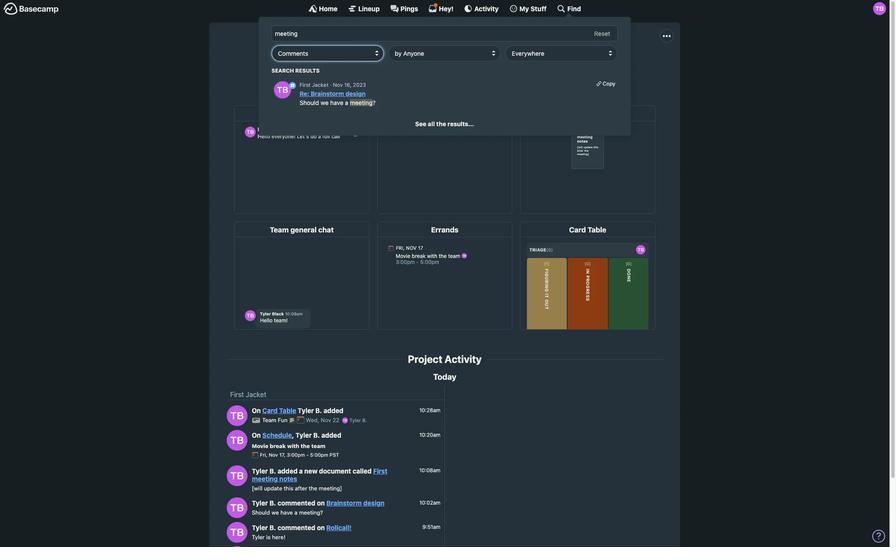 Task type: vqa. For each thing, say whether or not it's contained in the screenshot.


Task type: describe. For each thing, give the bounding box(es) containing it.
hey!
[[439, 5, 454, 12]]

on schedule ,       tyler b. added
[[252, 432, 341, 440]]

?
[[373, 99, 376, 107]]

added for tyler b. added
[[324, 407, 343, 415]]

brainstorm inside first jacket · nov 16, 2023 re: brainstorm design should we have a meeting ?
[[311, 90, 344, 97]]

1 and from the left
[[484, 59, 496, 67]]

hey! button
[[429, 3, 454, 13]]

the inside main element
[[437, 120, 446, 128]]

b. up the wed, nov 22
[[315, 407, 322, 415]]

the right 'after'
[[309, 485, 317, 492]]

fri,
[[260, 453, 267, 458]]

see all the results… link
[[415, 120, 474, 128]]

movie
[[252, 443, 268, 450]]

b. for tyler b. commented on rollcall!
[[269, 524, 276, 532]]

a for meeting?
[[294, 510, 297, 517]]

strips
[[498, 59, 515, 67]]

home link
[[309, 4, 338, 13]]

with
[[287, 443, 299, 450]]

meeting]
[[319, 485, 342, 492]]

tyler black image for on schedule ,       tyler b. added
[[227, 430, 247, 451]]

9:51am element
[[423, 524, 440, 531]]

table
[[279, 407, 296, 415]]

all
[[428, 120, 435, 128]]

10:02am
[[419, 500, 440, 507]]

tyler for tyler b. commented on brainstorm design
[[252, 500, 268, 508]]

tyler b.
[[348, 418, 367, 424]]

my stuff button
[[509, 4, 547, 13]]

movie break with the team link
[[252, 443, 325, 450]]

team fun
[[262, 417, 289, 424]]

b. for tyler b. added a new document called
[[269, 468, 276, 475]]

added for ,       tyler b. added
[[321, 432, 341, 440]]

pings button
[[390, 4, 418, 13]]

tyler right ,
[[296, 432, 312, 440]]

first jacket let's create the first jacket of the company! i am thinking rabits and strips and colors! a lot of colors!
[[285, 40, 604, 67]]

nov inside movie break with the team fri, nov 17, 3:00pm -     5:00pm pst
[[269, 453, 278, 458]]

b. for tyler b. commented on brainstorm design
[[269, 500, 276, 508]]

wed, nov 22
[[306, 417, 341, 424]]

break
[[270, 443, 286, 450]]

tyler b. commented on brainstorm design
[[252, 500, 385, 508]]

3 tyler black image from the top
[[227, 523, 247, 543]]

10:20am element
[[419, 432, 440, 439]]

my
[[519, 5, 529, 12]]

-
[[306, 453, 309, 458]]

lot
[[560, 59, 573, 67]]

1 horizontal spatial nov
[[321, 417, 331, 424]]

schedule
[[262, 432, 292, 440]]

nov inside first jacket · nov 16, 2023 re: brainstorm design should we have a meeting ?
[[333, 82, 343, 88]]

lineup
[[358, 5, 380, 12]]

brainstorm design link
[[326, 500, 385, 508]]

project
[[408, 354, 442, 366]]

rollcall! link
[[326, 524, 352, 532]]

company!
[[391, 59, 421, 67]]

have inside first jacket · nov 16, 2023 re: brainstorm design should we have a meeting ?
[[330, 99, 344, 107]]

update
[[264, 485, 282, 492]]

[will
[[252, 485, 262, 492]]

wed,
[[306, 417, 319, 424]]

tyler for tyler b. added a new document called
[[252, 468, 268, 475]]

2 and from the left
[[517, 59, 529, 67]]

first jacket link
[[230, 391, 266, 399]]

main element
[[0, 0, 890, 136]]

see all the results…
[[415, 120, 474, 128]]

2 vertical spatial added
[[278, 468, 298, 475]]

10:28am
[[419, 408, 440, 414]]

for search image
[[289, 82, 296, 89]]

first meeting notes link
[[252, 468, 388, 483]]

notes
[[279, 475, 297, 483]]

commented for rollcall!
[[278, 524, 315, 532]]

1 vertical spatial activity
[[445, 354, 482, 366]]

1 colors! from the left
[[531, 59, 552, 67]]

find
[[567, 5, 581, 12]]

a for new
[[299, 468, 303, 475]]

first
[[336, 59, 348, 67]]

movie break with the team fri, nov 17, 3:00pm -     5:00pm pst
[[252, 443, 339, 458]]

new
[[304, 468, 317, 475]]

meeting inside first jacket · nov 16, 2023 re: brainstorm design should we have a meeting ?
[[350, 99, 373, 107]]

let's
[[285, 59, 301, 67]]

tyler for tyler is here!
[[252, 534, 265, 541]]

10:20am
[[419, 432, 440, 439]]

a
[[554, 59, 558, 67]]

b. for tyler b.
[[362, 418, 367, 424]]

jacket for first jacket
[[246, 391, 266, 399]]

thinking
[[438, 59, 463, 67]]

project activity
[[408, 354, 482, 366]]

is
[[266, 534, 271, 541]]

10:28am element
[[419, 408, 440, 414]]

search
[[272, 67, 294, 74]]

16,
[[345, 82, 352, 88]]

tyler b. added a new document called
[[252, 468, 373, 475]]

card
[[262, 407, 278, 415]]

tyler for tyler b.
[[349, 418, 361, 424]]

on for on card table tyler b. added
[[252, 407, 261, 415]]

9:51am
[[423, 524, 440, 531]]

2 of from the left
[[575, 59, 581, 67]]

create
[[303, 59, 322, 67]]

1 vertical spatial should
[[252, 510, 270, 517]]

3:00pm
[[287, 453, 305, 458]]

pst
[[330, 453, 339, 458]]

see
[[415, 120, 427, 128]]

first for first jacket let's create the first jacket of the company! i am thinking rabits and strips and colors! a lot of colors!
[[407, 40, 436, 56]]

first meeting notes
[[252, 468, 388, 483]]

on card table tyler b. added
[[252, 407, 343, 415]]

stuff
[[531, 5, 547, 12]]

first for first meeting notes
[[373, 468, 388, 475]]

·
[[330, 82, 332, 88]]



Task type: locate. For each thing, give the bounding box(es) containing it.
of
[[371, 59, 377, 67], [575, 59, 581, 67]]

1 vertical spatial on
[[317, 524, 325, 532]]

2 horizontal spatial nov
[[333, 82, 343, 88]]

1 horizontal spatial we
[[321, 99, 329, 107]]

switch accounts image
[[3, 2, 59, 16]]

0 horizontal spatial should
[[252, 510, 270, 517]]

first for first jacket
[[230, 391, 244, 399]]

i
[[423, 59, 425, 67]]

1 horizontal spatial and
[[517, 59, 529, 67]]

2 vertical spatial a
[[294, 510, 297, 517]]

design inside first jacket · nov 16, 2023 re: brainstorm design should we have a meeting ?
[[346, 90, 366, 97]]

1 vertical spatial added
[[321, 432, 341, 440]]

activity up today
[[445, 354, 482, 366]]

0 vertical spatial commented
[[278, 500, 315, 508]]

tyler down fri,
[[252, 468, 268, 475]]

should down [will
[[252, 510, 270, 517]]

the right the 'all'
[[437, 120, 446, 128]]

1 commented from the top
[[278, 500, 315, 508]]

1 horizontal spatial have
[[330, 99, 344, 107]]

a
[[345, 99, 348, 107], [299, 468, 303, 475], [294, 510, 297, 517]]

copy
[[603, 80, 616, 87]]

tyler left is on the bottom
[[252, 534, 265, 541]]

jacket up 'thinking'
[[439, 40, 482, 56]]

jacket for first jacket · nov 16, 2023 re: brainstorm design should we have a meeting ?
[[312, 82, 329, 88]]

none reset field inside main element
[[590, 28, 615, 39]]

0 vertical spatial we
[[321, 99, 329, 107]]

2 colors! from the left
[[583, 59, 604, 67]]

the
[[324, 59, 334, 67], [379, 59, 389, 67], [437, 120, 446, 128], [301, 443, 310, 450], [309, 485, 317, 492]]

rollcall!
[[326, 524, 352, 532]]

2 vertical spatial nov
[[269, 453, 278, 458]]

meeting?
[[299, 510, 323, 517]]

meeting inside first meeting notes
[[252, 475, 278, 483]]

brainstorm down ·
[[311, 90, 344, 97]]

brainstorm
[[311, 90, 344, 97], [326, 500, 362, 508]]

re:
[[300, 90, 310, 97]]

1 horizontal spatial of
[[575, 59, 581, 67]]

on
[[252, 407, 261, 415], [252, 432, 261, 440]]

jacket
[[350, 59, 369, 67]]

have up tyler b. commented on rollcall!
[[280, 510, 293, 517]]

0 horizontal spatial and
[[484, 59, 496, 67]]

first inside first meeting notes
[[373, 468, 388, 475]]

on for on schedule ,       tyler b. added
[[252, 432, 261, 440]]

meeting up [will
[[252, 475, 278, 483]]

2 vertical spatial tyler black image
[[227, 523, 247, 543]]

jacket inside "first jacket let's create the first jacket of the company! i am thinking rabits and strips and colors! a lot of colors!"
[[439, 40, 482, 56]]

0 vertical spatial added
[[324, 407, 343, 415]]

design down 2023 in the top left of the page
[[346, 90, 366, 97]]

1 vertical spatial jacket
[[312, 82, 329, 88]]

added
[[324, 407, 343, 415], [321, 432, 341, 440], [278, 468, 298, 475]]

jacket inside first jacket · nov 16, 2023 re: brainstorm design should we have a meeting ?
[[312, 82, 329, 88]]

,
[[292, 432, 294, 440]]

1 horizontal spatial a
[[299, 468, 303, 475]]

document
[[319, 468, 351, 475]]

here!
[[272, 534, 285, 541]]

rabits
[[465, 59, 483, 67]]

0 horizontal spatial of
[[371, 59, 377, 67]]

today
[[433, 372, 456, 382]]

activity
[[474, 5, 499, 12], [445, 354, 482, 366]]

brainstorm down meeting]
[[326, 500, 362, 508]]

on down the meeting?
[[317, 524, 325, 532]]

added up 22
[[324, 407, 343, 415]]

nov left 22
[[321, 417, 331, 424]]

first jacket
[[230, 391, 266, 399]]

card table link
[[262, 407, 296, 415]]

a inside first jacket · nov 16, 2023 re: brainstorm design should we have a meeting ?
[[345, 99, 348, 107]]

0 vertical spatial should
[[300, 99, 319, 107]]

find button
[[557, 4, 581, 13]]

1 tyler black image from the top
[[227, 406, 247, 426]]

2 vertical spatial jacket
[[246, 391, 266, 399]]

first jacket · nov 16, 2023 re: brainstorm design should we have a meeting ?
[[300, 82, 376, 107]]

design down called
[[363, 500, 385, 508]]

on up movie
[[252, 432, 261, 440]]

1 vertical spatial commented
[[278, 524, 315, 532]]

1 horizontal spatial colors!
[[583, 59, 604, 67]]

b. right 22
[[362, 418, 367, 424]]

0 horizontal spatial colors!
[[531, 59, 552, 67]]

search results
[[272, 67, 320, 74]]

a left the meeting?
[[294, 510, 297, 517]]

should inside first jacket · nov 16, 2023 re: brainstorm design should we have a meeting ?
[[300, 99, 319, 107]]

2 on from the top
[[252, 432, 261, 440]]

b. up tyler is here!
[[269, 524, 276, 532]]

and
[[484, 59, 496, 67], [517, 59, 529, 67]]

0 vertical spatial nov
[[333, 82, 343, 88]]

and left strips
[[484, 59, 496, 67]]

should we have a meeting?
[[252, 510, 323, 517]]

the left 'first'
[[324, 59, 334, 67]]

1 horizontal spatial should
[[300, 99, 319, 107]]

tyler up wed,
[[298, 407, 314, 415]]

colors! left a on the top of the page
[[531, 59, 552, 67]]

activity link
[[464, 4, 499, 13]]

1 vertical spatial we
[[272, 510, 279, 517]]

1 vertical spatial nov
[[321, 417, 331, 424]]

tyler black image for on card table tyler b. added
[[227, 406, 247, 426]]

re: brainstorm design link
[[300, 90, 366, 97]]

17,
[[279, 453, 285, 458]]

jacket left ·
[[312, 82, 329, 88]]

0 horizontal spatial have
[[280, 510, 293, 517]]

of right jacket
[[371, 59, 377, 67]]

first
[[407, 40, 436, 56], [300, 82, 311, 88], [230, 391, 244, 399], [373, 468, 388, 475]]

tyler black image left is on the bottom
[[227, 523, 247, 543]]

0 vertical spatial on
[[317, 500, 325, 508]]

1 vertical spatial meeting
[[252, 475, 278, 483]]

a left the new
[[299, 468, 303, 475]]

0 vertical spatial activity
[[474, 5, 499, 12]]

1 vertical spatial a
[[299, 468, 303, 475]]

results
[[296, 67, 320, 74]]

commented down should we have a meeting?
[[278, 524, 315, 532]]

my stuff
[[519, 5, 547, 12]]

1 vertical spatial have
[[280, 510, 293, 517]]

fun
[[278, 417, 288, 424]]

1 horizontal spatial jacket
[[312, 82, 329, 88]]

am
[[427, 59, 436, 67]]

on for rollcall!
[[317, 524, 325, 532]]

tyler black image down "first jacket" link
[[227, 406, 247, 426]]

the left company!
[[379, 59, 389, 67]]

we down re: brainstorm design link
[[321, 99, 329, 107]]

tyler is here!
[[252, 534, 285, 541]]

added down 22
[[321, 432, 341, 440]]

a down re: brainstorm design link
[[345, 99, 348, 107]]

should down re:
[[300, 99, 319, 107]]

nov right ·
[[333, 82, 343, 88]]

0 horizontal spatial nov
[[269, 453, 278, 458]]

first for first jacket · nov 16, 2023 re: brainstorm design should we have a meeting ?
[[300, 82, 311, 88]]

after
[[295, 485, 307, 492]]

1 on from the top
[[252, 407, 261, 415]]

1 vertical spatial on
[[252, 432, 261, 440]]

home
[[319, 5, 338, 12]]

design
[[346, 90, 366, 97], [363, 500, 385, 508]]

pings
[[400, 5, 418, 12]]

we inside first jacket · nov 16, 2023 re: brainstorm design should we have a meeting ?
[[321, 99, 329, 107]]

of right lot
[[575, 59, 581, 67]]

0 vertical spatial design
[[346, 90, 366, 97]]

2 horizontal spatial jacket
[[439, 40, 482, 56]]

0 vertical spatial jacket
[[439, 40, 482, 56]]

10:08am
[[419, 468, 440, 474]]

the inside movie break with the team fri, nov 17, 3:00pm -     5:00pm pst
[[301, 443, 310, 450]]

this
[[284, 485, 293, 492]]

tyler for tyler b. commented on rollcall!
[[252, 524, 268, 532]]

1 vertical spatial tyler black image
[[227, 430, 247, 451]]

nov 16, 2023 element
[[333, 82, 366, 88]]

tyler black image
[[227, 406, 247, 426], [227, 430, 247, 451], [227, 523, 247, 543]]

commented for brainstorm design
[[278, 500, 315, 508]]

first inside first jacket · nov 16, 2023 re: brainstorm design should we have a meeting ?
[[300, 82, 311, 88]]

0 vertical spatial have
[[330, 99, 344, 107]]

schedule link
[[262, 432, 292, 440]]

and right strips
[[517, 59, 529, 67]]

first inside "first jacket let's create the first jacket of the company! i am thinking rabits and strips and colors! a lot of colors!"
[[407, 40, 436, 56]]

0 vertical spatial brainstorm
[[311, 90, 344, 97]]

should
[[300, 99, 319, 107], [252, 510, 270, 517]]

None reset field
[[590, 28, 615, 39]]

we down update
[[272, 510, 279, 517]]

have
[[330, 99, 344, 107], [280, 510, 293, 517]]

b. up update
[[269, 468, 276, 475]]

jacket for first jacket let's create the first jacket of the company! i am thinking rabits and strips and colors! a lot of colors!
[[439, 40, 482, 56]]

team
[[262, 417, 276, 424]]

we
[[321, 99, 329, 107], [272, 510, 279, 517]]

22
[[333, 417, 339, 424]]

2023
[[353, 82, 366, 88]]

1 vertical spatial brainstorm
[[326, 500, 362, 508]]

2 commented from the top
[[278, 524, 315, 532]]

1 vertical spatial design
[[363, 500, 385, 508]]

the up the -
[[301, 443, 310, 450]]

Search for… search field
[[272, 26, 618, 42]]

lineup link
[[348, 4, 380, 13]]

1 of from the left
[[371, 59, 377, 67]]

b. down update
[[269, 500, 276, 508]]

team
[[311, 443, 325, 450]]

0 horizontal spatial a
[[294, 510, 297, 517]]

2 horizontal spatial a
[[345, 99, 348, 107]]

tyler down [will
[[252, 500, 268, 508]]

colors! up copy button
[[583, 59, 604, 67]]

tyler black image
[[873, 2, 886, 15], [274, 81, 291, 99], [342, 418, 348, 424], [227, 466, 247, 487], [227, 498, 247, 519]]

0 vertical spatial a
[[345, 99, 348, 107]]

0 vertical spatial tyler black image
[[227, 406, 247, 426]]

colors!
[[531, 59, 552, 67], [583, 59, 604, 67]]

1 on from the top
[[317, 500, 325, 508]]

on up the meeting?
[[317, 500, 325, 508]]

nov left the 17,
[[269, 453, 278, 458]]

tyler black image left movie
[[227, 430, 247, 451]]

results…
[[448, 120, 474, 128]]

jacket up card
[[246, 391, 266, 399]]

10:08am element
[[419, 468, 440, 474]]

[will update this after the meeting]
[[252, 485, 342, 492]]

2 on from the top
[[317, 524, 325, 532]]

have down re: brainstorm design link
[[330, 99, 344, 107]]

on left card
[[252, 407, 261, 415]]

activity inside main element
[[474, 5, 499, 12]]

0 vertical spatial on
[[252, 407, 261, 415]]

b. up "team"
[[313, 432, 320, 440]]

0 vertical spatial meeting
[[350, 99, 373, 107]]

10:02am element
[[419, 500, 440, 507]]

0 horizontal spatial jacket
[[246, 391, 266, 399]]

meeting
[[350, 99, 373, 107], [252, 475, 278, 483]]

activity left my
[[474, 5, 499, 12]]

0 horizontal spatial we
[[272, 510, 279, 517]]

tyler right 22
[[349, 418, 361, 424]]

added down the 17,
[[278, 468, 298, 475]]

tyler up is on the bottom
[[252, 524, 268, 532]]

2 tyler black image from the top
[[227, 430, 247, 451]]

meeting down 2023 in the top left of the page
[[350, 99, 373, 107]]

tyler b. commented on rollcall!
[[252, 524, 352, 532]]

on
[[317, 500, 325, 508], [317, 524, 325, 532]]

called
[[353, 468, 372, 475]]

0 horizontal spatial meeting
[[252, 475, 278, 483]]

commented up should we have a meeting?
[[278, 500, 315, 508]]

on for brainstorm
[[317, 500, 325, 508]]

1 horizontal spatial meeting
[[350, 99, 373, 107]]

5:00pm
[[310, 453, 328, 458]]



